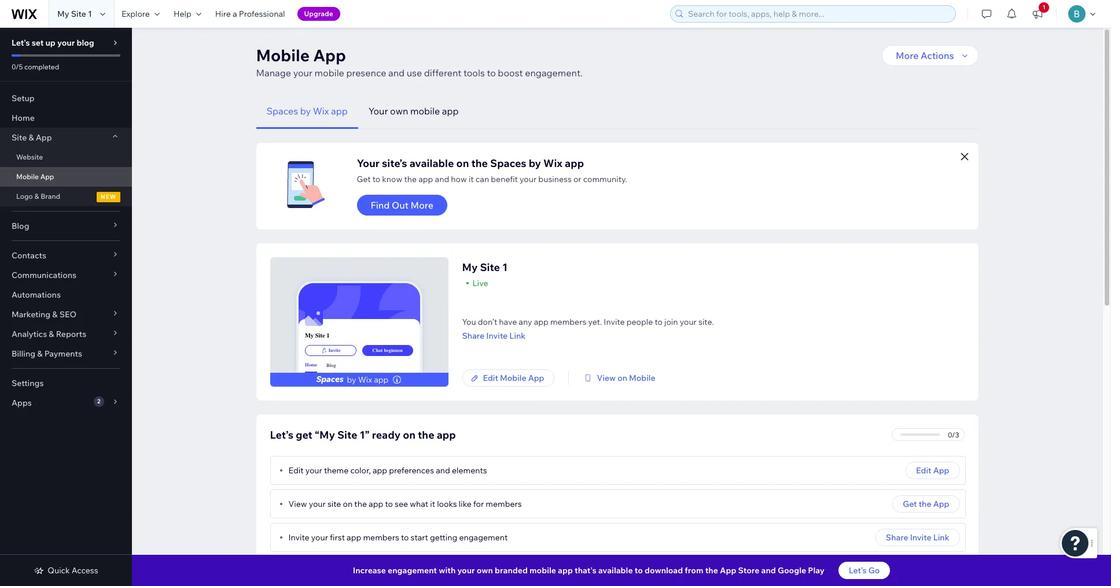 Task type: describe. For each thing, give the bounding box(es) containing it.
find out more button
[[357, 195, 447, 216]]

app right first
[[347, 533, 361, 544]]

billing & payments button
[[0, 344, 132, 364]]

play
[[808, 566, 825, 577]]

marketing & seo
[[12, 310, 76, 320]]

seo
[[59, 310, 76, 320]]

automations link
[[0, 285, 132, 305]]

edit your theme color, app preferences and elements
[[289, 466, 487, 476]]

hire
[[215, 9, 231, 19]]

the inside button
[[919, 500, 932, 510]]

1 vertical spatial share invite link button
[[876, 530, 960, 547]]

app up brand
[[40, 172, 54, 181]]

1 horizontal spatial available
[[598, 566, 633, 577]]

edit mobile app
[[483, 373, 544, 384]]

setup link
[[0, 89, 132, 108]]

app left that's
[[558, 566, 573, 577]]

available inside your site's available on the spaces by wix app get to know the app and how it can benefit your business or community.
[[410, 157, 454, 170]]

view your site on the app to see what it looks like for members
[[289, 500, 522, 510]]

let's set up your blog
[[12, 38, 94, 48]]

& for logo
[[34, 192, 39, 201]]

logo & brand
[[16, 192, 60, 201]]

reports
[[56, 329, 86, 340]]

professional
[[239, 9, 285, 19]]

yet.
[[588, 317, 602, 328]]

0/5 completed
[[12, 63, 59, 71]]

your site's available on the spaces by wix app get to know the app and how it can benefit your business or community.
[[357, 157, 627, 185]]

2 vertical spatial wix
[[358, 375, 372, 386]]

spaces inside your site's available on the spaces by wix app get to know the app and how it can benefit your business or community.
[[490, 157, 527, 170]]

billing & payments
[[12, 349, 82, 359]]

like
[[459, 500, 472, 510]]

mobile inside mobile app manage your mobile presence and use different tools to boost engagement.
[[315, 67, 344, 79]]

join
[[664, 317, 678, 328]]

download
[[645, 566, 683, 577]]

chat
[[373, 348, 383, 354]]

1 vertical spatial own
[[477, 566, 493, 577]]

your inside you don't have any app members yet. invite people to join your site. share invite link
[[680, 317, 697, 328]]

or
[[574, 174, 582, 185]]

communications
[[12, 270, 76, 281]]

site up live at the top of page
[[480, 261, 500, 274]]

your left theme
[[305, 466, 322, 476]]

and inside mobile app manage your mobile presence and use different tools to boost engagement.
[[388, 67, 405, 79]]

app left see
[[369, 500, 383, 510]]

mobile app link
[[0, 167, 132, 187]]

your right with
[[458, 566, 475, 577]]

2 vertical spatial my
[[305, 332, 314, 340]]

your left site
[[309, 500, 326, 510]]

chat beginnen
[[373, 348, 403, 354]]

your for site's
[[357, 157, 380, 170]]

2 horizontal spatial mobile
[[530, 566, 556, 577]]

2 vertical spatial members
[[363, 533, 399, 544]]

don't
[[478, 317, 497, 328]]

site's
[[382, 157, 407, 170]]

actions
[[921, 50, 954, 61]]

on inside your site's available on the spaces by wix app get to know the app and how it can benefit your business or community.
[[456, 157, 469, 170]]

spaces by wix app button
[[256, 94, 358, 129]]

hire a professional
[[215, 9, 285, 19]]

any
[[519, 317, 532, 328]]

more inside popup button
[[896, 50, 919, 61]]

marketing & seo button
[[0, 305, 132, 325]]

to inside your site's available on the spaces by wix app get to know the app and how it can benefit your business or community.
[[373, 174, 380, 185]]

help
[[174, 9, 191, 19]]

& for site
[[29, 133, 34, 143]]

upgrade button
[[297, 7, 340, 21]]

1 inside 'button'
[[1043, 3, 1046, 11]]

home for home
[[12, 113, 35, 123]]

website
[[16, 153, 43, 161]]

share inside you don't have any app members yet. invite people to join your site. share invite link
[[462, 331, 485, 342]]

business
[[539, 174, 572, 185]]

sidebar element
[[0, 28, 132, 587]]

to left download
[[635, 566, 643, 577]]

quick
[[48, 566, 70, 577]]

people
[[627, 317, 653, 328]]

0 horizontal spatial my site 1
[[57, 9, 92, 19]]

site up home blog
[[315, 332, 325, 340]]

invite inside share invite link 'button'
[[910, 533, 932, 544]]

your left first
[[311, 533, 328, 544]]

ready
[[372, 429, 401, 442]]

find out more
[[371, 200, 434, 211]]

let's for let's get "my site 1" ready on the app
[[270, 429, 293, 442]]

your for own
[[369, 105, 388, 117]]

find
[[371, 200, 390, 211]]

see
[[395, 500, 408, 510]]

app left store
[[720, 566, 737, 577]]

site inside 'popup button'
[[12, 133, 27, 143]]

for
[[473, 500, 484, 510]]

settings link
[[0, 374, 132, 394]]

0 vertical spatial share invite link button
[[462, 331, 714, 342]]

first
[[330, 533, 345, 544]]

go
[[869, 566, 880, 577]]

get the app button
[[893, 496, 960, 513]]

let's get "my site 1" ready on the app
[[270, 429, 456, 442]]

edit for edit your theme color, app preferences and elements
[[289, 466, 304, 476]]

to left start
[[401, 533, 409, 544]]

edit for edit mobile app
[[483, 373, 498, 384]]

share inside 'button'
[[886, 533, 908, 544]]

up
[[45, 38, 55, 48]]

site left 1"
[[337, 429, 357, 442]]

view for view your site on the app to see what it looks like for members
[[289, 500, 307, 510]]

contacts button
[[0, 246, 132, 266]]

wix inside your site's available on the spaces by wix app get to know the app and how it can benefit your business or community.
[[544, 157, 563, 170]]

payments
[[44, 349, 82, 359]]

to inside mobile app manage your mobile presence and use different tools to boost engagement.
[[487, 67, 496, 79]]

blog
[[77, 38, 94, 48]]

can
[[476, 174, 489, 185]]

& for billing
[[37, 349, 43, 359]]

edit for edit app
[[916, 466, 932, 476]]

explore
[[122, 9, 150, 19]]

home link
[[0, 108, 132, 128]]

to left see
[[385, 500, 393, 510]]

mobile app
[[16, 172, 54, 181]]

google
[[778, 566, 806, 577]]

theme
[[324, 466, 349, 476]]

edit app
[[916, 466, 950, 476]]

new
[[101, 193, 116, 201]]

tools
[[464, 67, 485, 79]]

and right store
[[761, 566, 776, 577]]

your inside mobile app manage your mobile presence and use different tools to boost engagement.
[[293, 67, 313, 79]]

beginnen
[[384, 348, 403, 354]]

and inside your site's available on the spaces by wix app get to know the app and how it can benefit your business or community.
[[435, 174, 449, 185]]

access
[[72, 566, 98, 577]]

app up the get the app
[[933, 466, 950, 476]]

set
[[32, 38, 44, 48]]



Task type: vqa. For each thing, say whether or not it's contained in the screenshot.
Share in the button
yes



Task type: locate. For each thing, give the bounding box(es) containing it.
site up blog
[[71, 9, 86, 19]]

edit
[[483, 373, 498, 384], [289, 466, 304, 476], [916, 466, 932, 476]]

site
[[328, 500, 341, 510]]

app
[[331, 105, 348, 117], [442, 105, 459, 117], [565, 157, 584, 170], [419, 174, 433, 185], [534, 317, 549, 328], [374, 375, 389, 386], [437, 429, 456, 442], [373, 466, 387, 476], [369, 500, 383, 510], [347, 533, 361, 544], [558, 566, 573, 577]]

1 horizontal spatial spaces
[[490, 157, 527, 170]]

app down the "any"
[[528, 373, 544, 384]]

app down different at the top of page
[[442, 105, 459, 117]]

1 horizontal spatial engagement
[[459, 533, 508, 544]]

app up or
[[565, 157, 584, 170]]

link inside share invite link 'button'
[[933, 533, 950, 544]]

0 vertical spatial your
[[369, 105, 388, 117]]

0 vertical spatial members
[[550, 317, 587, 328]]

get inside your site's available on the spaces by wix app get to know the app and how it can benefit your business or community.
[[357, 174, 371, 185]]

members up increase
[[363, 533, 399, 544]]

site & app button
[[0, 128, 132, 148]]

mobile up manage
[[256, 45, 310, 65]]

0 vertical spatial mobile
[[315, 67, 344, 79]]

site
[[71, 9, 86, 19], [12, 133, 27, 143], [480, 261, 500, 274], [315, 332, 325, 340], [337, 429, 357, 442]]

0 vertical spatial available
[[410, 157, 454, 170]]

wix
[[313, 105, 329, 117], [544, 157, 563, 170], [358, 375, 372, 386]]

mobile inside edit mobile app button
[[500, 373, 526, 384]]

your
[[57, 38, 75, 48], [293, 67, 313, 79], [520, 174, 537, 185], [680, 317, 697, 328], [305, 466, 322, 476], [309, 500, 326, 510], [311, 533, 328, 544], [458, 566, 475, 577]]

app inside 'popup button'
[[36, 133, 52, 143]]

view for view on mobile
[[597, 373, 616, 384]]

view left site
[[289, 500, 307, 510]]

invite down don't
[[486, 331, 508, 342]]

blog inside dropdown button
[[12, 221, 29, 232]]

engagement.
[[525, 67, 583, 79]]

wix inside spaces by wix app button
[[313, 105, 329, 117]]

your right benefit
[[520, 174, 537, 185]]

let's left get
[[270, 429, 293, 442]]

2 horizontal spatial members
[[550, 317, 587, 328]]

preferences
[[389, 466, 434, 476]]

have
[[499, 317, 517, 328]]

available up 'how'
[[410, 157, 454, 170]]

1 horizontal spatial blog
[[327, 363, 336, 369]]

1 horizontal spatial my
[[305, 332, 314, 340]]

by
[[300, 105, 311, 117], [529, 157, 541, 170], [347, 375, 356, 386]]

by inside your site's available on the spaces by wix app get to know the app and how it can benefit your business or community.
[[529, 157, 541, 170]]

your left 'site's'
[[357, 157, 380, 170]]

0 vertical spatial blog
[[12, 221, 29, 232]]

my site 1 up home blog
[[305, 332, 330, 340]]

& left seo
[[52, 310, 58, 320]]

setup
[[12, 93, 35, 104]]

0 horizontal spatial my
[[57, 9, 69, 19]]

website link
[[0, 148, 132, 167]]

1 horizontal spatial get
[[903, 500, 917, 510]]

mobile right branded
[[530, 566, 556, 577]]

"my
[[315, 429, 335, 442]]

invite right 'yet.'
[[604, 317, 625, 328]]

app down chat
[[374, 375, 389, 386]]

1 vertical spatial blog
[[327, 363, 336, 369]]

0 vertical spatial view
[[597, 373, 616, 384]]

0 horizontal spatial spaces
[[267, 105, 298, 117]]

more actions
[[896, 50, 954, 61]]

logo
[[16, 192, 33, 201]]

the right from
[[705, 566, 718, 577]]

engagement down "for"
[[459, 533, 508, 544]]

upgrade
[[304, 9, 333, 18]]

it left can
[[469, 174, 474, 185]]

marketing
[[12, 310, 50, 320]]

more actions button
[[882, 45, 979, 66]]

out
[[392, 200, 409, 211]]

get up the share invite link
[[903, 500, 917, 510]]

and left use
[[388, 67, 405, 79]]

mobile down website
[[16, 172, 39, 181]]

0 horizontal spatial wix
[[313, 105, 329, 117]]

view
[[597, 373, 616, 384], [289, 500, 307, 510]]

1 horizontal spatial edit
[[483, 373, 498, 384]]

members left 'yet.'
[[550, 317, 587, 328]]

1 horizontal spatial home
[[305, 363, 317, 368]]

0 horizontal spatial edit
[[289, 466, 304, 476]]

and left 'how'
[[435, 174, 449, 185]]

settings
[[12, 379, 44, 389]]

home for home blog
[[305, 363, 317, 368]]

brand
[[41, 192, 60, 201]]

0 horizontal spatial share invite link button
[[462, 331, 714, 342]]

2 horizontal spatial my site 1
[[462, 261, 508, 274]]

my up live at the top of page
[[462, 261, 478, 274]]

the up the share invite link
[[919, 500, 932, 510]]

share invite link button down 'yet.'
[[462, 331, 714, 342]]

app up website
[[36, 133, 52, 143]]

0 horizontal spatial it
[[430, 500, 435, 510]]

mobile down the 'people'
[[629, 373, 656, 384]]

1 horizontal spatial let's
[[849, 566, 867, 577]]

help button
[[167, 0, 208, 28]]

2 horizontal spatial my
[[462, 261, 478, 274]]

1 button
[[1025, 0, 1051, 28]]

0 vertical spatial wix
[[313, 105, 329, 117]]

2 vertical spatial by
[[347, 375, 356, 386]]

2 horizontal spatial wix
[[544, 157, 563, 170]]

app up elements
[[437, 429, 456, 442]]

1 vertical spatial members
[[486, 500, 522, 510]]

1 vertical spatial engagement
[[388, 566, 437, 577]]

spaces inside button
[[267, 105, 298, 117]]

1 horizontal spatial it
[[469, 174, 474, 185]]

by inside button
[[300, 105, 311, 117]]

different
[[424, 67, 462, 79]]

0 horizontal spatial blog
[[12, 221, 29, 232]]

invite up home blog
[[329, 348, 341, 354]]

contacts
[[12, 251, 46, 261]]

members right "for"
[[486, 500, 522, 510]]

the
[[471, 157, 488, 170], [404, 174, 417, 185], [418, 429, 434, 442], [354, 500, 367, 510], [919, 500, 932, 510], [705, 566, 718, 577]]

0 vertical spatial let's
[[270, 429, 293, 442]]

blog inside home blog
[[327, 363, 336, 369]]

analytics & reports button
[[0, 325, 132, 344]]

& for analytics
[[49, 329, 54, 340]]

branded
[[495, 566, 528, 577]]

analytics
[[12, 329, 47, 340]]

0 vertical spatial it
[[469, 174, 474, 185]]

1 horizontal spatial own
[[477, 566, 493, 577]]

tab list
[[256, 94, 979, 129]]

let's inside button
[[849, 566, 867, 577]]

mobile
[[315, 67, 344, 79], [410, 105, 440, 117], [530, 566, 556, 577]]

1 horizontal spatial link
[[933, 533, 950, 544]]

home inside home blog
[[305, 363, 317, 368]]

Search for tools, apps, help & more... field
[[685, 6, 952, 22]]

let's
[[12, 38, 30, 48]]

1 vertical spatial available
[[598, 566, 633, 577]]

invite left first
[[289, 533, 309, 544]]

view on mobile
[[597, 373, 656, 384]]

share invite link
[[886, 533, 950, 544]]

app inside button
[[442, 105, 459, 117]]

2
[[97, 398, 100, 406]]

0 horizontal spatial link
[[510, 331, 526, 342]]

your right up
[[57, 38, 75, 48]]

share
[[462, 331, 485, 342], [886, 533, 908, 544]]

my site 1 up blog
[[57, 9, 92, 19]]

my site 1
[[57, 9, 92, 19], [462, 261, 508, 274], [305, 332, 330, 340]]

engagement
[[459, 533, 508, 544], [388, 566, 437, 577]]

to right tools on the top of page
[[487, 67, 496, 79]]

1 vertical spatial link
[[933, 533, 950, 544]]

it
[[469, 174, 474, 185], [430, 500, 435, 510]]

0 horizontal spatial own
[[390, 105, 408, 117]]

0 horizontal spatial available
[[410, 157, 454, 170]]

& for marketing
[[52, 310, 58, 320]]

&
[[29, 133, 34, 143], [34, 192, 39, 201], [52, 310, 58, 320], [49, 329, 54, 340], [37, 349, 43, 359]]

2 horizontal spatial edit
[[916, 466, 932, 476]]

your right join
[[680, 317, 697, 328]]

get inside button
[[903, 500, 917, 510]]

app inside mobile app manage your mobile presence and use different tools to boost engagement.
[[313, 45, 346, 65]]

1 vertical spatial mobile
[[410, 105, 440, 117]]

get left know
[[357, 174, 371, 185]]

edit app button
[[906, 462, 960, 480]]

your inside "sidebar" element
[[57, 38, 75, 48]]

app left 'how'
[[419, 174, 433, 185]]

1 horizontal spatial by
[[347, 375, 356, 386]]

1 horizontal spatial members
[[486, 500, 522, 510]]

link inside you don't have any app members yet. invite people to join your site. share invite link
[[510, 331, 526, 342]]

let's left go
[[849, 566, 867, 577]]

the up can
[[471, 157, 488, 170]]

your own mobile app
[[369, 105, 459, 117]]

1 vertical spatial share
[[886, 533, 908, 544]]

quick access button
[[34, 566, 98, 577]]

engagement down start
[[388, 566, 437, 577]]

0 vertical spatial get
[[357, 174, 371, 185]]

0 horizontal spatial engagement
[[388, 566, 437, 577]]

0 vertical spatial share
[[462, 331, 485, 342]]

0 vertical spatial own
[[390, 105, 408, 117]]

0 horizontal spatial mobile
[[315, 67, 344, 79]]

spaces
[[267, 105, 298, 117], [490, 157, 527, 170]]

link down the "any"
[[510, 331, 526, 342]]

app right the "any"
[[534, 317, 549, 328]]

0 horizontal spatial let's
[[270, 429, 293, 442]]

mobile left 'presence'
[[315, 67, 344, 79]]

edit up the get the app
[[916, 466, 932, 476]]

0 horizontal spatial view
[[289, 500, 307, 510]]

own inside your own mobile app button
[[390, 105, 408, 117]]

share down get the app button
[[886, 533, 908, 544]]

1 vertical spatial it
[[430, 500, 435, 510]]

start
[[411, 533, 428, 544]]

what
[[410, 500, 428, 510]]

it inside your site's available on the spaces by wix app get to know the app and how it can benefit your business or community.
[[469, 174, 474, 185]]

share invite link button down get the app button
[[876, 530, 960, 547]]

& right billing
[[37, 349, 43, 359]]

home inside "link"
[[12, 113, 35, 123]]

1 vertical spatial let's
[[849, 566, 867, 577]]

looks
[[437, 500, 457, 510]]

app down 'presence'
[[331, 105, 348, 117]]

your inside your own mobile app button
[[369, 105, 388, 117]]

view down you don't have any app members yet. invite people to join your site. share invite link
[[597, 373, 616, 384]]

edit down don't
[[483, 373, 498, 384]]

my site 1 up live at the top of page
[[462, 261, 508, 274]]

1 vertical spatial my
[[462, 261, 478, 274]]

1 vertical spatial more
[[411, 200, 434, 211]]

boost
[[498, 67, 523, 79]]

1 horizontal spatial more
[[896, 50, 919, 61]]

mobile inside mobile app manage your mobile presence and use different tools to boost engagement.
[[256, 45, 310, 65]]

home blog
[[305, 363, 336, 369]]

more left the actions
[[896, 50, 919, 61]]

app inside you don't have any app members yet. invite people to join your site. share invite link
[[534, 317, 549, 328]]

2 horizontal spatial by
[[529, 157, 541, 170]]

presence
[[346, 67, 386, 79]]

0 horizontal spatial get
[[357, 174, 371, 185]]

to
[[487, 67, 496, 79], [373, 174, 380, 185], [655, 317, 663, 328], [385, 500, 393, 510], [401, 533, 409, 544], [635, 566, 643, 577]]

spaces up benefit
[[490, 157, 527, 170]]

1 horizontal spatial view
[[597, 373, 616, 384]]

2 vertical spatial mobile
[[530, 566, 556, 577]]

invite your first app members to start getting engagement
[[289, 533, 508, 544]]

your right manage
[[293, 67, 313, 79]]

billing
[[12, 349, 35, 359]]

0 vertical spatial home
[[12, 113, 35, 123]]

1 horizontal spatial share invite link button
[[876, 530, 960, 547]]

more
[[896, 50, 919, 61], [411, 200, 434, 211]]

mobile down have
[[500, 373, 526, 384]]

spaces down manage
[[267, 105, 298, 117]]

community.
[[583, 174, 627, 185]]

how
[[451, 174, 467, 185]]

0 vertical spatial more
[[896, 50, 919, 61]]

0 horizontal spatial home
[[12, 113, 35, 123]]

0 vertical spatial my site 1
[[57, 9, 92, 19]]

the up preferences
[[418, 429, 434, 442]]

app right color,
[[373, 466, 387, 476]]

communications button
[[0, 266, 132, 285]]

1 horizontal spatial wix
[[358, 375, 372, 386]]

& right the logo
[[34, 192, 39, 201]]

your down 'presence'
[[369, 105, 388, 117]]

0 vertical spatial by
[[300, 105, 311, 117]]

app down edit app
[[933, 500, 950, 510]]

tab list containing spaces by wix app
[[256, 94, 979, 129]]

increase engagement with your own branded mobile app that's available to download from the app store and google play
[[353, 566, 825, 577]]

view on mobile button
[[583, 373, 656, 384]]

0 horizontal spatial share
[[462, 331, 485, 342]]

0 horizontal spatial more
[[411, 200, 434, 211]]

your inside your site's available on the spaces by wix app get to know the app and how it can benefit your business or community.
[[520, 174, 537, 185]]

more right out
[[411, 200, 434, 211]]

mobile down use
[[410, 105, 440, 117]]

automations
[[12, 290, 61, 300]]

1 vertical spatial view
[[289, 500, 307, 510]]

own
[[390, 105, 408, 117], [477, 566, 493, 577]]

0 vertical spatial engagement
[[459, 533, 508, 544]]

1 vertical spatial by
[[529, 157, 541, 170]]

edit down get
[[289, 466, 304, 476]]

available right that's
[[598, 566, 633, 577]]

your
[[369, 105, 388, 117], [357, 157, 380, 170]]

& left reports
[[49, 329, 54, 340]]

0/5
[[12, 63, 23, 71]]

0 vertical spatial spaces
[[267, 105, 298, 117]]

& up website
[[29, 133, 34, 143]]

live
[[473, 278, 488, 289]]

1 vertical spatial home
[[305, 363, 317, 368]]

members inside you don't have any app members yet. invite people to join your site. share invite link
[[550, 317, 587, 328]]

1 horizontal spatial mobile
[[410, 105, 440, 117]]

benefit
[[491, 174, 518, 185]]

0 vertical spatial link
[[510, 331, 526, 342]]

1 horizontal spatial share
[[886, 533, 908, 544]]

1 vertical spatial my site 1
[[462, 261, 508, 274]]

your inside your site's available on the spaces by wix app get to know the app and how it can benefit your business or community.
[[357, 157, 380, 170]]

mobile inside mobile app link
[[16, 172, 39, 181]]

& inside 'popup button'
[[29, 133, 34, 143]]

you don't have any app members yet. invite people to join your site. share invite link
[[462, 317, 714, 342]]

to left join
[[655, 317, 663, 328]]

edit mobile app button
[[462, 370, 555, 387]]

let's go button
[[839, 563, 890, 580]]

home
[[12, 113, 35, 123], [305, 363, 317, 368]]

own down use
[[390, 105, 408, 117]]

0 horizontal spatial members
[[363, 533, 399, 544]]

1 horizontal spatial my site 1
[[305, 332, 330, 340]]

1 vertical spatial get
[[903, 500, 917, 510]]

getting
[[430, 533, 457, 544]]

own left branded
[[477, 566, 493, 577]]

it right "what"
[[430, 500, 435, 510]]

link down get the app button
[[933, 533, 950, 544]]

to inside you don't have any app members yet. invite people to join your site. share invite link
[[655, 317, 663, 328]]

app down upgrade button
[[313, 45, 346, 65]]

let's for let's go
[[849, 566, 867, 577]]

know
[[382, 174, 402, 185]]

blog
[[12, 221, 29, 232], [327, 363, 336, 369]]

to left know
[[373, 174, 380, 185]]

app inside button
[[331, 105, 348, 117]]

your own mobile app button
[[358, 94, 469, 129]]

the right know
[[404, 174, 417, 185]]

site up website
[[12, 133, 27, 143]]

mobile inside your own mobile app button
[[410, 105, 440, 117]]

and left elements
[[436, 466, 450, 476]]

1 vertical spatial your
[[357, 157, 380, 170]]

share down you
[[462, 331, 485, 342]]

elements
[[452, 466, 487, 476]]

0 horizontal spatial by
[[300, 105, 311, 117]]

0 vertical spatial my
[[57, 9, 69, 19]]

the right site
[[354, 500, 367, 510]]

1 vertical spatial spaces
[[490, 157, 527, 170]]

1 vertical spatial wix
[[544, 157, 563, 170]]

2 vertical spatial my site 1
[[305, 332, 330, 340]]

my up home blog
[[305, 332, 314, 340]]

invite down get the app button
[[910, 533, 932, 544]]

quick access
[[48, 566, 98, 577]]

more inside "button"
[[411, 200, 434, 211]]



